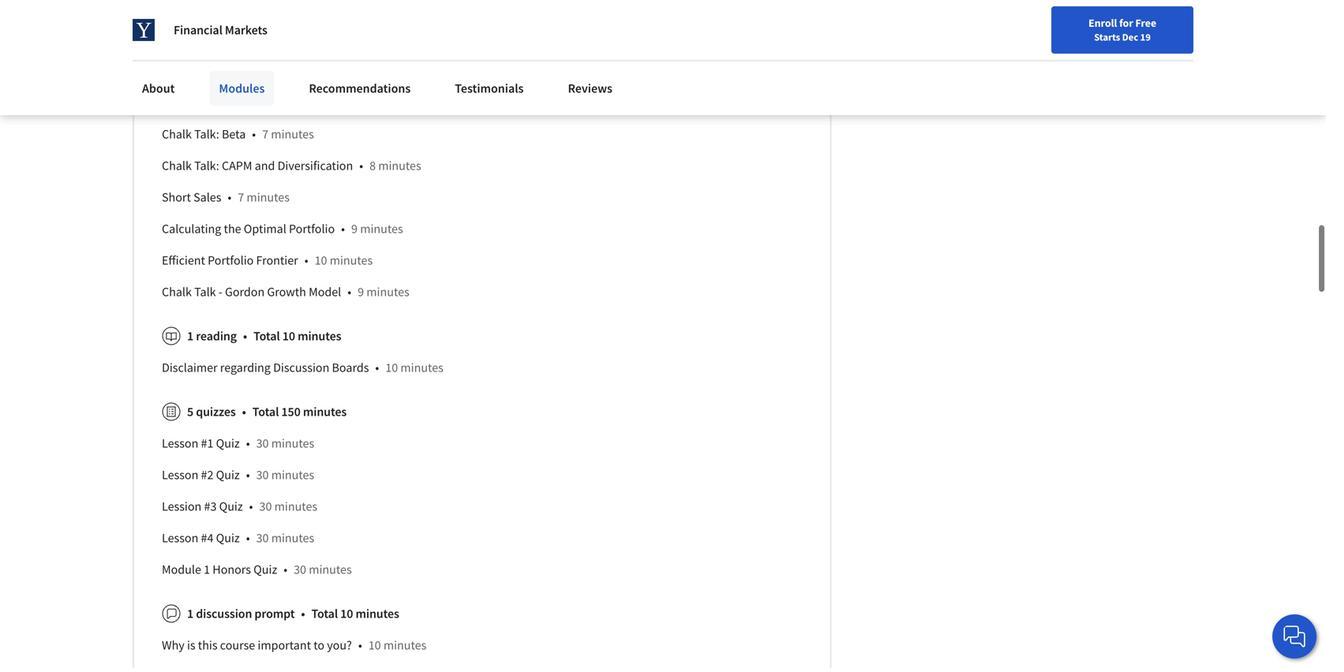 Task type: locate. For each thing, give the bounding box(es) containing it.
risk
[[201, 63, 223, 79]]

2 vertical spatial total
[[312, 607, 338, 622]]

1 reading
[[187, 329, 237, 344]]

1
[[187, 329, 194, 344], [204, 562, 210, 578], [187, 607, 194, 622]]

1 vertical spatial 7
[[238, 190, 244, 205]]

• down lesson #2 quiz • 30 minutes
[[249, 499, 253, 515]]

0 horizontal spatial 7
[[238, 190, 244, 205]]

the
[[224, 221, 241, 237]]

lesson
[[162, 436, 198, 452], [162, 468, 198, 483], [162, 531, 198, 547]]

course
[[220, 638, 255, 654]]

• right prompt on the left bottom of page
[[301, 607, 305, 622]]

7 up "and"
[[262, 127, 269, 142]]

• right frontier
[[305, 253, 308, 269]]

30 for lesson #2 quiz
[[256, 468, 269, 483]]

1 left honors
[[204, 562, 210, 578]]

1 vertical spatial chalk
[[162, 158, 192, 174]]

testimonials
[[455, 81, 524, 96]]

0 vertical spatial lesson
[[162, 436, 198, 452]]

total up regarding
[[254, 329, 280, 344]]

7 down capm
[[238, 190, 244, 205]]

minutes
[[254, 63, 297, 79], [224, 95, 267, 111], [271, 127, 314, 142], [378, 158, 421, 174], [247, 190, 290, 205], [360, 221, 403, 237], [330, 253, 373, 269], [367, 284, 410, 300], [298, 329, 341, 344], [401, 360, 444, 376], [303, 404, 347, 420], [271, 436, 314, 452], [271, 468, 314, 483], [275, 499, 318, 515], [271, 531, 314, 547], [309, 562, 352, 578], [356, 607, 399, 622], [384, 638, 427, 654]]

short sales • 7 minutes
[[162, 190, 290, 205]]

total
[[254, 329, 280, 344], [252, 404, 279, 420], [312, 607, 338, 622]]

30 up lesson #2 quiz • 30 minutes
[[256, 436, 269, 452]]

30 for lesson #1 quiz
[[256, 436, 269, 452]]

quiz right #2
[[216, 468, 240, 483]]

chalk
[[162, 127, 192, 142], [162, 158, 192, 174], [162, 284, 192, 300]]

model
[[309, 284, 341, 300]]

total up "to"
[[312, 607, 338, 622]]

financial markets
[[174, 22, 268, 38]]

2 lesson from the top
[[162, 468, 198, 483]]

0 vertical spatial 1
[[187, 329, 194, 344]]

1 for reading
[[187, 329, 194, 344]]

total for 1 discussion prompt
[[312, 607, 338, 622]]

lesson #2 quiz • 30 minutes
[[162, 468, 314, 483]]

1 vertical spatial total
[[252, 404, 279, 420]]

quiz right honors
[[254, 562, 277, 578]]

- left risk
[[194, 63, 198, 79]]

to
[[314, 638, 325, 654]]

3 chalk from the top
[[162, 284, 192, 300]]

lesson for lesson #4 quiz
[[162, 531, 198, 547]]

0 vertical spatial chalk
[[162, 127, 192, 142]]

in
[[189, 32, 199, 48]]

quiz right #3
[[219, 499, 243, 515]]

1 vertical spatial • total 10 minutes
[[301, 607, 399, 622]]

lesson left #2
[[162, 468, 198, 483]]

frontier
[[256, 253, 298, 269]]

None search field
[[225, 10, 604, 41]]

1 horizontal spatial 9
[[358, 284, 364, 300]]

• total 10 minutes up you? at bottom left
[[301, 607, 399, 622]]

3 lesson from the top
[[162, 531, 198, 547]]

1 talk: from the top
[[194, 127, 219, 142]]

talk: for capm
[[194, 158, 219, 174]]

1 vertical spatial talk:
[[194, 158, 219, 174]]

• left 13
[[229, 63, 233, 79]]

10
[[209, 95, 221, 111], [315, 253, 327, 269], [282, 329, 295, 344], [386, 360, 398, 376], [340, 607, 353, 622], [369, 638, 381, 654]]

recommendations
[[309, 81, 411, 96]]

talk: left capm
[[194, 158, 219, 174]]

is
[[187, 638, 196, 654]]

30 for lession #3 quiz
[[259, 499, 272, 515]]

talk: left beta
[[194, 127, 219, 142]]

chalk talk - gordon growth model • 9 minutes
[[162, 284, 410, 300]]

• right boards
[[375, 360, 379, 376]]

discussion
[[273, 360, 330, 376]]

calculating the optimal portfolio • 9 minutes
[[162, 221, 403, 237]]

2 vertical spatial chalk
[[162, 284, 192, 300]]

2 chalk from the top
[[162, 158, 192, 174]]

1 vertical spatial portfolio
[[208, 253, 254, 269]]

english button
[[995, 0, 1091, 51]]

chalk for chalk talk: capm and diversification
[[162, 158, 192, 174]]

1 up is
[[187, 607, 194, 622]]

sales
[[194, 190, 221, 205]]

• down "lession #3 quiz • 30 minutes"
[[246, 531, 250, 547]]

modules
[[219, 81, 265, 96]]

• right model
[[348, 284, 351, 300]]

starts
[[1095, 31, 1121, 43]]

-
[[194, 63, 198, 79], [219, 284, 222, 300]]

0 vertical spatial • total 10 minutes
[[243, 329, 341, 344]]

#4
[[201, 531, 214, 547]]

8
[[370, 158, 376, 174]]

• total 10 minutes for 1 discussion prompt
[[301, 607, 399, 622]]

beta
[[222, 127, 246, 142]]

lession #3 quiz • 30 minutes
[[162, 499, 318, 515]]

0 vertical spatial 7
[[262, 127, 269, 142]]

quiz right #1
[[216, 436, 240, 452]]

19
[[1141, 31, 1151, 43]]

reviews
[[568, 81, 613, 96]]

30 up "lession #3 quiz • 30 minutes"
[[256, 468, 269, 483]]

7
[[262, 127, 269, 142], [238, 190, 244, 205]]

30 down lesson #2 quiz • 30 minutes
[[259, 499, 272, 515]]

0 vertical spatial -
[[194, 63, 198, 79]]

reading
[[196, 329, 237, 344]]

discussion
[[196, 607, 252, 622]]

1 horizontal spatial -
[[219, 284, 222, 300]]

total for 5 quizzes
[[252, 404, 279, 420]]

growth
[[267, 284, 306, 300]]

• right beta
[[252, 127, 256, 142]]

chalk left the talk
[[162, 284, 192, 300]]

quiz
[[216, 436, 240, 452], [216, 468, 240, 483], [219, 499, 243, 515], [216, 531, 240, 547], [254, 562, 277, 578]]

free
[[1136, 16, 1157, 30]]

why
[[162, 638, 185, 654]]

0 vertical spatial talk:
[[194, 127, 219, 142]]

eggs in one basket •
[[162, 32, 271, 48]]

- right the talk
[[219, 284, 222, 300]]

9 down diversification
[[351, 221, 358, 237]]

• total 10 minutes
[[243, 329, 341, 344], [301, 607, 399, 622]]

• right 'markets'
[[268, 32, 271, 48]]

1 left reading
[[187, 329, 194, 344]]

30
[[256, 436, 269, 452], [256, 468, 269, 483], [259, 499, 272, 515], [256, 531, 269, 547], [294, 562, 306, 578]]

you?
[[327, 638, 352, 654]]

lesson left #1
[[162, 436, 198, 452]]

one
[[202, 32, 223, 48]]

•
[[268, 32, 271, 48], [229, 63, 233, 79], [252, 127, 256, 142], [359, 158, 363, 174], [228, 190, 232, 205], [341, 221, 345, 237], [305, 253, 308, 269], [348, 284, 351, 300], [243, 329, 247, 344], [375, 360, 379, 376], [242, 404, 246, 420], [246, 436, 250, 452], [246, 468, 250, 483], [249, 499, 253, 515], [246, 531, 250, 547], [284, 562, 288, 578], [301, 607, 305, 622], [358, 638, 362, 654]]

module 1 honors quiz • 30 minutes
[[162, 562, 352, 578]]

1 horizontal spatial portfolio
[[289, 221, 335, 237]]

2 vertical spatial lesson
[[162, 531, 198, 547]]

2 talk: from the top
[[194, 158, 219, 174]]

lesson left #4
[[162, 531, 198, 547]]

30 up module 1 honors quiz • 30 minutes
[[256, 531, 269, 547]]

1 chalk from the top
[[162, 127, 192, 142]]

• total 10 minutes up discussion at the left of the page
[[243, 329, 341, 344]]

0 vertical spatial total
[[254, 329, 280, 344]]

9 right model
[[358, 284, 364, 300]]

• right you? at bottom left
[[358, 638, 362, 654]]

0 vertical spatial 9
[[351, 221, 358, 237]]

portfolio right optimal
[[289, 221, 335, 237]]

1 vertical spatial lesson
[[162, 468, 198, 483]]

1 lesson from the top
[[162, 436, 198, 452]]

• up model
[[341, 221, 345, 237]]

0 horizontal spatial portfolio
[[208, 253, 254, 269]]

disclaimer
[[162, 360, 218, 376]]

chalk up short
[[162, 158, 192, 174]]

9
[[351, 221, 358, 237], [358, 284, 364, 300]]

chalk down about
[[162, 127, 192, 142]]

• up lesson #2 quiz • 30 minutes
[[246, 436, 250, 452]]

• left 8
[[359, 158, 363, 174]]

quiz for lesson #2 quiz
[[216, 468, 240, 483]]

quiz for lesson #4 quiz
[[216, 531, 240, 547]]

talk:
[[194, 127, 219, 142], [194, 158, 219, 174]]

1 vertical spatial 9
[[358, 284, 364, 300]]

10 down risk
[[209, 95, 221, 111]]

portfolio
[[289, 221, 335, 237], [208, 253, 254, 269]]

2 vertical spatial 1
[[187, 607, 194, 622]]

lesson for lesson #2 quiz
[[162, 468, 198, 483]]

quiz right #4
[[216, 531, 240, 547]]

chalk for chalk talk: beta
[[162, 127, 192, 142]]

portfolio down the
[[208, 253, 254, 269]]

• right sales
[[228, 190, 232, 205]]

#2
[[201, 468, 214, 483]]

0 horizontal spatial 9
[[351, 221, 358, 237]]

10 up discussion at the left of the page
[[282, 329, 295, 344]]

enroll
[[1089, 16, 1118, 30]]

salon - risk • 13 minutes
[[162, 63, 297, 79]]

5
[[187, 404, 194, 420]]

total left 150
[[252, 404, 279, 420]]

why is this course important to you? • 10 minutes
[[162, 638, 427, 654]]

reviews link
[[559, 71, 622, 106]]

• right the quizzes
[[242, 404, 246, 420]]



Task type: vqa. For each thing, say whether or not it's contained in the screenshot.
"implement,"
no



Task type: describe. For each thing, give the bounding box(es) containing it.
for
[[1120, 16, 1134, 30]]

short
[[162, 190, 191, 205]]

1 vertical spatial 1
[[204, 562, 210, 578]]

30 for lesson #4 quiz
[[256, 531, 269, 547]]

enroll for free starts dec 19
[[1089, 16, 1157, 43]]

hide info about module content region
[[162, 0, 803, 668]]

30 up prompt on the left bottom of page
[[294, 562, 306, 578]]

150
[[281, 404, 301, 420]]

• up "lession #3 quiz • 30 minutes"
[[246, 468, 250, 483]]

talk: for beta
[[194, 127, 219, 142]]

quiz for lesson #1 quiz
[[216, 436, 240, 452]]

financial
[[174, 22, 223, 38]]

#3
[[204, 499, 217, 515]]

total for 1 reading
[[254, 329, 280, 344]]

honors
[[213, 562, 251, 578]]

• total 10 minutes for 1 reading
[[243, 329, 341, 344]]

#1
[[201, 436, 214, 452]]

efficient
[[162, 253, 205, 269]]

this
[[198, 638, 218, 654]]

• total 150 minutes
[[242, 404, 347, 420]]

english
[[1024, 18, 1062, 34]]

1 discussion prompt
[[187, 607, 295, 622]]

optimal
[[244, 221, 286, 237]]

boards
[[332, 360, 369, 376]]

1 horizontal spatial 7
[[262, 127, 269, 142]]

yale university image
[[133, 19, 155, 41]]

chalk talk: beta • 7 minutes
[[162, 127, 314, 142]]

• right reading
[[243, 329, 247, 344]]

quiz for lession #3 quiz
[[219, 499, 243, 515]]

10 up you? at bottom left
[[340, 607, 353, 622]]

10 up model
[[315, 253, 327, 269]]

lesson for lesson #1 quiz
[[162, 436, 198, 452]]

gordon
[[225, 284, 265, 300]]

dec
[[1123, 31, 1139, 43]]

markets
[[225, 22, 268, 38]]

about link
[[133, 71, 184, 106]]

disclaimer regarding discussion boards • 10 minutes
[[162, 360, 444, 376]]

eggs
[[162, 32, 187, 48]]

prompt
[[255, 607, 295, 622]]

module
[[162, 562, 201, 578]]

lesson #4 quiz • 30 minutes
[[162, 531, 314, 547]]

basket
[[226, 32, 261, 48]]

0 vertical spatial portfolio
[[289, 221, 335, 237]]

show notifications image
[[1113, 20, 1132, 39]]

5 quizzes
[[187, 404, 236, 420]]

lesson #1 quiz • 30 minutes
[[162, 436, 314, 452]]

and
[[255, 158, 275, 174]]

talk
[[194, 284, 216, 300]]

salon
[[162, 63, 192, 79]]

chat with us image
[[1282, 625, 1308, 650]]

important
[[258, 638, 311, 654]]

modules link
[[210, 71, 274, 106]]

diversification
[[278, 158, 353, 174]]

0 horizontal spatial -
[[194, 63, 198, 79]]

calculating
[[162, 221, 221, 237]]

quizzes
[[196, 404, 236, 420]]

1 for discussion
[[187, 607, 194, 622]]

10 right boards
[[386, 360, 398, 376]]

testimonials link
[[446, 71, 533, 106]]

capm
[[222, 158, 252, 174]]

regarding
[[220, 360, 271, 376]]

13
[[239, 63, 252, 79]]

chalk for chalk talk - gordon growth model
[[162, 284, 192, 300]]

chalk talk: capm and diversification • 8 minutes
[[162, 158, 421, 174]]

lession
[[162, 499, 202, 515]]

• up prompt on the left bottom of page
[[284, 562, 288, 578]]

1 vertical spatial -
[[219, 284, 222, 300]]

about
[[142, 81, 175, 96]]

efficient portfolio frontier • 10 minutes
[[162, 253, 373, 269]]

10 right you? at bottom left
[[369, 638, 381, 654]]

recommendations link
[[300, 71, 420, 106]]

10 minutes
[[209, 95, 267, 111]]



